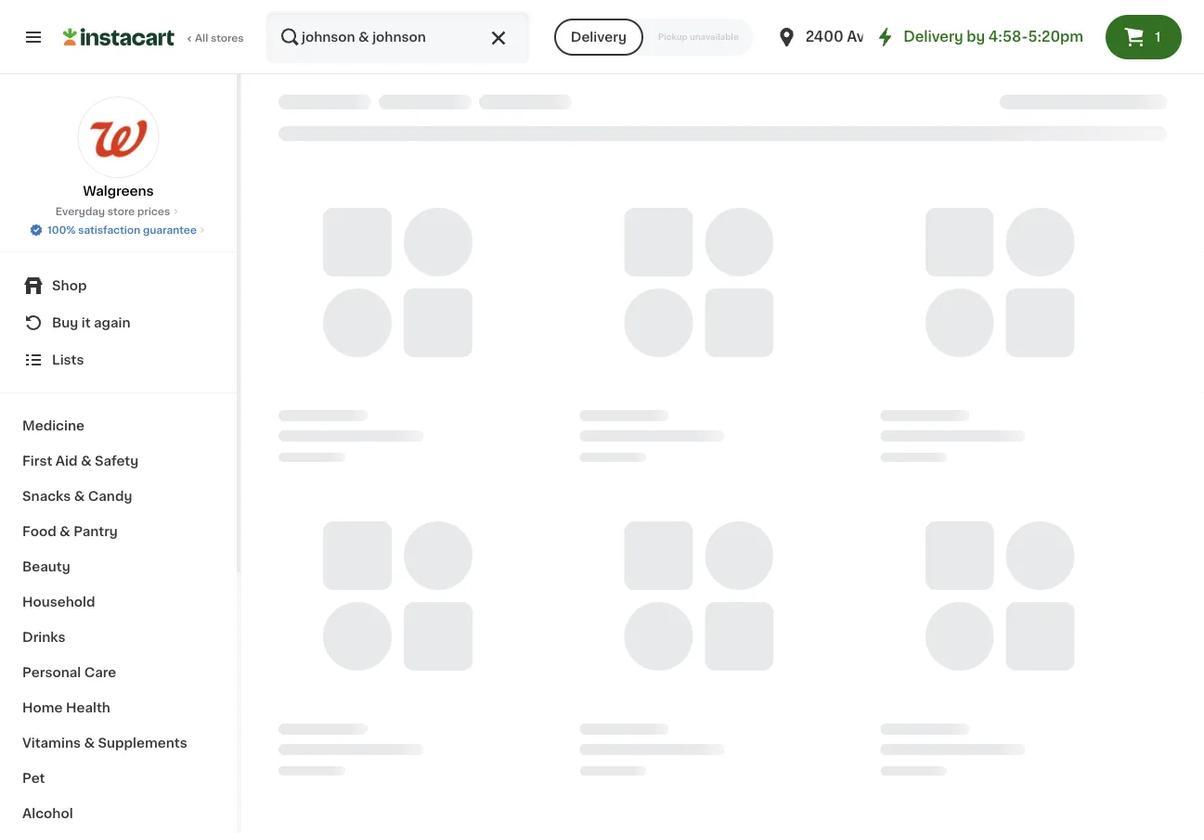 Task type: vqa. For each thing, say whether or not it's contained in the screenshot.
options inside "Huggies Little Snugglers Baby Diapers, Size 1 (8-14 lbs), Newborn Diapers 32 each • 3 options"
no



Task type: locate. For each thing, give the bounding box(es) containing it.
home
[[22, 702, 63, 715]]

aviation
[[847, 30, 905, 44]]

household
[[22, 596, 95, 609]]

medicine link
[[11, 408, 226, 444]]

instacart logo image
[[63, 26, 175, 48]]

drinks link
[[11, 620, 226, 655]]

4:58-
[[989, 30, 1028, 44]]

stores
[[211, 33, 244, 43]]

&
[[81, 455, 91, 468], [74, 490, 85, 503], [59, 525, 70, 538], [84, 737, 95, 750]]

& inside vitamins & supplements link
[[84, 737, 95, 750]]

candy
[[88, 490, 132, 503]]

100% satisfaction guarantee button
[[29, 219, 208, 238]]

lists link
[[11, 342, 226, 379]]

delivery by 4:58-5:20pm link
[[874, 26, 1083, 48]]

& right food
[[59, 525, 70, 538]]

& for vitamins
[[84, 737, 95, 750]]

personal care link
[[11, 655, 226, 691]]

food
[[22, 525, 56, 538]]

None search field
[[266, 11, 530, 63]]

0 horizontal spatial delivery
[[571, 31, 627, 44]]

supplements
[[98, 737, 187, 750]]

food & pantry
[[22, 525, 118, 538]]

delivery
[[904, 30, 963, 44], [571, 31, 627, 44]]

1 button
[[1106, 15, 1182, 59]]

5:20pm
[[1028, 30, 1083, 44]]

alcohol
[[22, 808, 73, 821]]

all stores link
[[63, 11, 245, 63]]

snacks & candy link
[[11, 479, 226, 514]]

buy it again
[[52, 317, 131, 330]]

all
[[195, 33, 208, 43]]

vitamins
[[22, 737, 81, 750]]

drinks
[[22, 631, 65, 644]]

shop link
[[11, 267, 226, 304]]

personal
[[22, 667, 81, 680]]

100% satisfaction guarantee
[[47, 225, 197, 235]]

& right aid
[[81, 455, 91, 468]]

& inside first aid & safety link
[[81, 455, 91, 468]]

1 horizontal spatial delivery
[[904, 30, 963, 44]]

& inside 'food & pantry' link
[[59, 525, 70, 538]]

& down health
[[84, 737, 95, 750]]

delivery inside delivery by 4:58-5:20pm link
[[904, 30, 963, 44]]

all stores
[[195, 33, 244, 43]]

100%
[[47, 225, 76, 235]]

walgreens
[[83, 185, 154, 198]]

dr
[[908, 30, 926, 44]]

pet
[[22, 772, 45, 785]]

beauty link
[[11, 550, 226, 585]]

2400
[[805, 30, 843, 44]]

delivery inside delivery button
[[571, 31, 627, 44]]

& inside snacks & candy link
[[74, 490, 85, 503]]

& left candy
[[74, 490, 85, 503]]

snacks
[[22, 490, 71, 503]]

satisfaction
[[78, 225, 140, 235]]

& for food
[[59, 525, 70, 538]]

snacks & candy
[[22, 490, 132, 503]]

by
[[967, 30, 985, 44]]



Task type: describe. For each thing, give the bounding box(es) containing it.
everyday
[[55, 207, 105, 217]]

walgreens link
[[78, 97, 159, 201]]

delivery button
[[554, 19, 643, 56]]

lists
[[52, 354, 84, 367]]

it
[[81, 317, 91, 330]]

safety
[[95, 455, 139, 468]]

food & pantry link
[[11, 514, 226, 550]]

1
[[1155, 31, 1161, 44]]

home health link
[[11, 691, 226, 726]]

again
[[94, 317, 131, 330]]

first
[[22, 455, 52, 468]]

delivery by 4:58-5:20pm
[[904, 30, 1083, 44]]

& for snacks
[[74, 490, 85, 503]]

Search field
[[267, 13, 528, 61]]

vitamins & supplements link
[[11, 726, 226, 761]]

pantry
[[73, 525, 118, 538]]

vitamins & supplements
[[22, 737, 187, 750]]

aid
[[55, 455, 77, 468]]

home health
[[22, 702, 110, 715]]

health
[[66, 702, 110, 715]]

household link
[[11, 585, 226, 620]]

personal care
[[22, 667, 116, 680]]

everyday store prices
[[55, 207, 170, 217]]

prices
[[137, 207, 170, 217]]

medicine
[[22, 420, 84, 433]]

service type group
[[554, 19, 753, 56]]

guarantee
[[143, 225, 197, 235]]

first aid & safety link
[[11, 444, 226, 479]]

pet link
[[11, 761, 226, 797]]

buy
[[52, 317, 78, 330]]

2400 aviation dr button
[[776, 11, 926, 63]]

store
[[107, 207, 135, 217]]

2400 aviation dr
[[805, 30, 926, 44]]

delivery for delivery
[[571, 31, 627, 44]]

delivery for delivery by 4:58-5:20pm
[[904, 30, 963, 44]]

alcohol link
[[11, 797, 226, 832]]

shop
[[52, 279, 87, 292]]

first aid & safety
[[22, 455, 139, 468]]

walgreens logo image
[[78, 97, 159, 178]]

buy it again link
[[11, 304, 226, 342]]

beauty
[[22, 561, 70, 574]]

care
[[84, 667, 116, 680]]

everyday store prices link
[[55, 204, 181, 219]]



